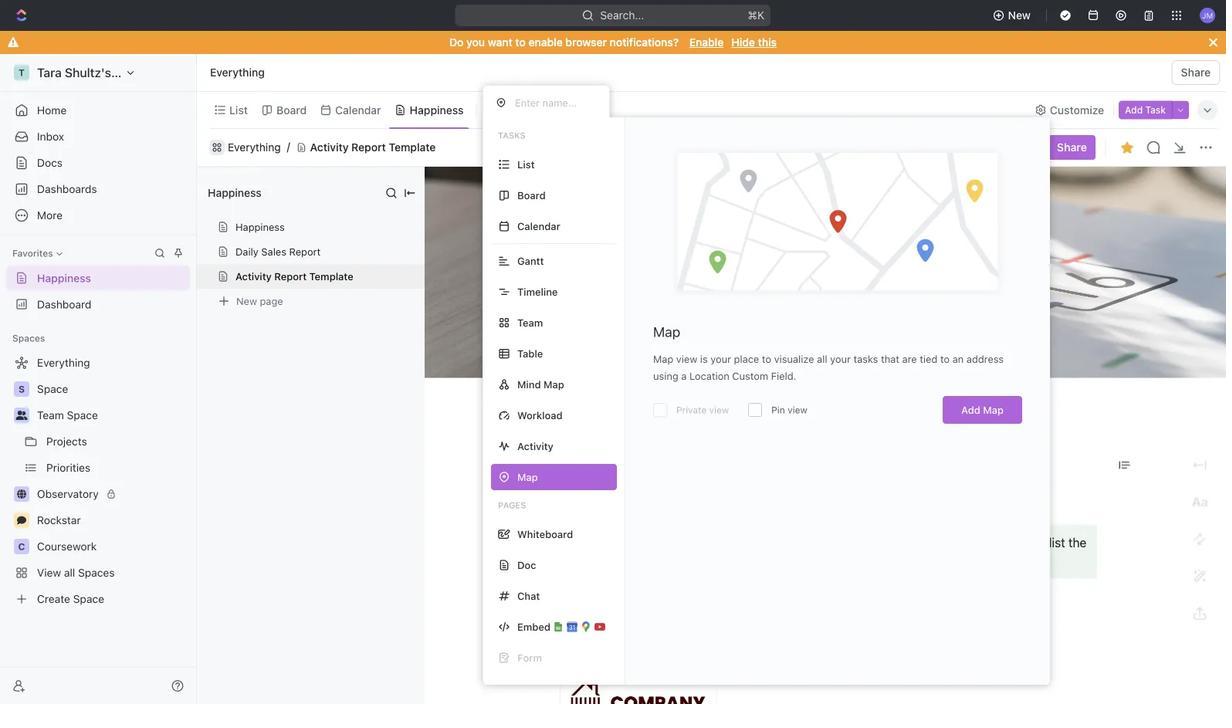 Task type: describe. For each thing, give the bounding box(es) containing it.
everything for top everything link
[[210, 66, 265, 79]]

a right by
[[904, 535, 910, 550]]

browser
[[566, 36, 607, 49]]

other
[[756, 554, 786, 568]]

Enter name... field
[[513, 96, 597, 109]]

or
[[956, 535, 967, 550]]

spaces
[[12, 333, 45, 344]]

activity down calendar link
[[310, 141, 349, 154]]

pin
[[772, 405, 785, 415]]

map view is your place to visualize all your tasks that are tied to an address using a location custom field.
[[653, 353, 1004, 382]]

last updated:
[[594, 490, 664, 503]]

an
[[953, 353, 964, 365]]

chat
[[517, 590, 540, 602]]

private view
[[676, 405, 729, 415]]

an activity report template is a document that is used by a person or a company to list the outcomes of their projects, and other activities over a given period of time.
[[578, 535, 1090, 568]]

board link
[[273, 99, 307, 121]]

to left an
[[940, 353, 950, 365]]

user group image
[[16, 411, 27, 420]]

1 horizontal spatial happiness link
[[407, 99, 464, 121]]

0 vertical spatial everything link
[[206, 63, 269, 82]]

new page
[[236, 295, 283, 307]]

2 horizontal spatial is
[[844, 535, 853, 550]]

everything for the bottom everything link
[[228, 141, 281, 154]]

map inside map view is your place to visualize all your tasks that are tied to an address using a location custom field.
[[653, 353, 674, 365]]

template inside an activity report template is a document that is used by a person or a company to list the outcomes of their projects, and other activities over a given period of time.
[[682, 535, 734, 550]]

activity down add comment
[[541, 436, 651, 472]]

dashboards
[[37, 183, 97, 195]]

that inside map view is your place to visualize all your tasks that are tied to an address using a location custom field.
[[881, 353, 900, 365]]

view button
[[483, 99, 533, 121]]

comment
[[581, 416, 628, 429]]

their
[[652, 554, 677, 568]]

a up the and in the bottom of the page
[[749, 535, 756, 550]]

add comment
[[558, 416, 628, 429]]

home link
[[6, 98, 190, 123]]

1 vertical spatial activity report template
[[236, 271, 353, 282]]

docs
[[37, 156, 63, 169]]

list link
[[226, 99, 248, 121]]

0 horizontal spatial calendar
[[335, 103, 381, 116]]

1 vertical spatial calendar
[[517, 220, 560, 232]]

add task button
[[1119, 101, 1172, 119]]

sales
[[261, 246, 286, 258]]

report right sales
[[289, 246, 321, 258]]

sidebar navigation
[[0, 54, 197, 704]]

activity inside an activity report template is a document that is used by a person or a company to list the outcomes of their projects, and other activities over a given period of time.
[[597, 535, 638, 550]]

person
[[914, 535, 952, 550]]

dashboard link
[[6, 292, 190, 317]]

inbox link
[[6, 124, 190, 149]]

1 vertical spatial board
[[517, 190, 546, 201]]

report inside an activity report template is a document that is used by a person or a company to list the outcomes of their projects, and other activities over a given period of time.
[[641, 535, 679, 550]]

given
[[880, 554, 910, 568]]

used
[[856, 535, 884, 550]]

table
[[517, 348, 543, 359]]

mind
[[517, 379, 541, 390]]

outcomes
[[578, 554, 634, 568]]

visualize
[[774, 353, 814, 365]]

to right the place
[[762, 353, 771, 365]]

company
[[980, 535, 1031, 550]]

enable
[[689, 36, 724, 49]]

daily sales report
[[236, 246, 321, 258]]

do
[[449, 36, 464, 49]]

task
[[1145, 105, 1166, 115]]

1 vertical spatial everything link
[[228, 141, 281, 154]]

dashboard
[[37, 298, 91, 311]]

address
[[967, 353, 1004, 365]]

report down private view
[[657, 436, 755, 472]]

you
[[466, 36, 485, 49]]

the
[[1069, 535, 1087, 550]]

mind map
[[517, 379, 564, 390]]

to right want
[[515, 36, 526, 49]]

period
[[913, 554, 949, 568]]

a right the over on the bottom of the page
[[870, 554, 876, 568]]

home
[[37, 104, 67, 117]]

form
[[517, 652, 542, 664]]

embed
[[517, 621, 551, 633]]

pages
[[498, 500, 526, 510]]

and
[[732, 554, 753, 568]]

favorites
[[12, 248, 53, 259]]

whiteboard
[[517, 529, 573, 540]]

2 vertical spatial activity report template
[[541, 436, 893, 472]]

notifications?
[[610, 36, 679, 49]]

add for add task
[[1125, 105, 1143, 115]]

customize button
[[1030, 99, 1109, 121]]

space
[[67, 409, 98, 422]]

projects,
[[680, 554, 729, 568]]

using
[[653, 370, 679, 382]]

0 horizontal spatial share
[[1057, 141, 1087, 154]]

do you want to enable browser notifications? enable hide this
[[449, 36, 777, 49]]

⌘k
[[748, 9, 765, 22]]

is inside map view is your place to visualize all your tasks that are tied to an address using a location custom field.
[[700, 353, 708, 365]]

field.
[[771, 370, 796, 382]]

customize
[[1050, 103, 1104, 116]]

pin view
[[772, 405, 807, 415]]

team for team space
[[37, 409, 64, 422]]

time.
[[966, 554, 994, 568]]

add task
[[1125, 105, 1166, 115]]



Task type: locate. For each thing, give the bounding box(es) containing it.
activity down workload
[[517, 441, 554, 452]]

of left their
[[637, 554, 648, 568]]

team up table
[[517, 317, 543, 329]]

team inside sidebar navigation
[[37, 409, 64, 422]]

0 vertical spatial calendar
[[335, 103, 381, 116]]

team space link
[[37, 403, 187, 428]]

add for add map
[[961, 404, 980, 416]]

location
[[690, 370, 730, 382]]

2 your from the left
[[830, 353, 851, 365]]

activity
[[310, 141, 349, 154], [236, 271, 272, 282], [541, 436, 651, 472], [517, 441, 554, 452], [597, 535, 638, 550]]

calendar up gantt
[[517, 220, 560, 232]]

page
[[260, 295, 283, 307]]

list
[[229, 103, 248, 116], [517, 159, 535, 170]]

doc
[[517, 559, 536, 571]]

1 vertical spatial team
[[37, 409, 64, 422]]

activity report template down private view
[[541, 436, 893, 472]]

0 horizontal spatial is
[[700, 353, 708, 365]]

a inside map view is your place to visualize all your tasks that are tied to an address using a location custom field.
[[681, 370, 687, 382]]

gantt
[[517, 255, 544, 267]]

docs link
[[6, 151, 190, 175]]

everything down list link
[[228, 141, 281, 154]]

private
[[676, 405, 707, 415]]

updated:
[[618, 490, 664, 503]]

enable
[[529, 36, 563, 49]]

📌
[[555, 534, 569, 551]]

your up location
[[711, 353, 731, 365]]

2 horizontal spatial view
[[788, 405, 807, 415]]

new for new page
[[236, 295, 257, 307]]

list
[[1049, 535, 1065, 550]]

1 horizontal spatial calendar
[[517, 220, 560, 232]]

0 horizontal spatial of
[[637, 554, 648, 568]]

0 vertical spatial board
[[276, 103, 307, 116]]

timeline
[[517, 286, 558, 298]]

new inside new button
[[1008, 9, 1031, 22]]

new button
[[987, 3, 1040, 28]]

0 horizontal spatial add
[[558, 416, 578, 429]]

1 horizontal spatial view
[[709, 405, 729, 415]]

view right pin
[[788, 405, 807, 415]]

1 horizontal spatial team
[[517, 317, 543, 329]]

1 of from the left
[[637, 554, 648, 568]]

2 horizontal spatial add
[[1125, 105, 1143, 115]]

1 horizontal spatial is
[[737, 535, 746, 550]]

tasks
[[498, 130, 526, 141]]

a
[[681, 370, 687, 382], [749, 535, 756, 550], [904, 535, 910, 550], [970, 535, 977, 550], [870, 554, 876, 568]]

1 horizontal spatial add
[[961, 404, 980, 416]]

add down an
[[961, 404, 980, 416]]

1 horizontal spatial your
[[830, 353, 851, 365]]

happiness link down do
[[407, 99, 464, 121]]

0 vertical spatial that
[[881, 353, 900, 365]]

this
[[758, 36, 777, 49]]

to inside an activity report template is a document that is used by a person or a company to list the outcomes of their projects, and other activities over a given period of time.
[[1035, 535, 1046, 550]]

custom
[[732, 370, 768, 382]]

0 horizontal spatial board
[[276, 103, 307, 116]]

everything link down list link
[[228, 141, 281, 154]]

hide
[[731, 36, 755, 49]]

1 horizontal spatial board
[[517, 190, 546, 201]]

that left are
[[881, 353, 900, 365]]

0 vertical spatial new
[[1008, 9, 1031, 22]]

view for map
[[676, 353, 697, 365]]

everything up list link
[[210, 66, 265, 79]]

1 horizontal spatial that
[[881, 353, 900, 365]]

happiness inside sidebar navigation
[[37, 272, 91, 285]]

that
[[881, 353, 900, 365], [819, 535, 841, 550]]

1 vertical spatial happiness link
[[6, 266, 190, 290]]

an
[[578, 535, 593, 550]]

template
[[389, 141, 436, 154], [309, 271, 353, 282], [761, 436, 893, 472], [682, 535, 734, 550]]

want
[[488, 36, 513, 49]]

new
[[1008, 9, 1031, 22], [236, 295, 257, 307]]

1 your from the left
[[711, 353, 731, 365]]

is up location
[[700, 353, 708, 365]]

report
[[351, 141, 386, 154], [289, 246, 321, 258], [274, 271, 307, 282], [657, 436, 755, 472], [641, 535, 679, 550]]

dashboards link
[[6, 177, 190, 202]]

calendar link
[[332, 99, 381, 121]]

0 horizontal spatial team
[[37, 409, 64, 422]]

add for add comment
[[558, 416, 578, 429]]

report down calendar link
[[351, 141, 386, 154]]

activity report template
[[310, 141, 436, 154], [236, 271, 353, 282], [541, 436, 893, 472]]

share button
[[1172, 60, 1220, 85]]

everything link
[[206, 63, 269, 82], [228, 141, 281, 154]]

1 vertical spatial list
[[517, 159, 535, 170]]

board
[[276, 103, 307, 116], [517, 190, 546, 201]]

board right list link
[[276, 103, 307, 116]]

by
[[887, 535, 901, 550]]

list left board "link"
[[229, 103, 248, 116]]

0 vertical spatial everything
[[210, 66, 265, 79]]

happiness link up dashboard link
[[6, 266, 190, 290]]

1 horizontal spatial of
[[952, 554, 963, 568]]

report up their
[[641, 535, 679, 550]]

0 horizontal spatial list
[[229, 103, 248, 116]]

activity up outcomes
[[597, 535, 638, 550]]

that up 'activities' on the bottom of the page
[[819, 535, 841, 550]]

0 horizontal spatial that
[[819, 535, 841, 550]]

0 vertical spatial add
[[1125, 105, 1143, 115]]

are
[[902, 353, 917, 365]]

0 vertical spatial list
[[229, 103, 248, 116]]

last
[[594, 490, 615, 503]]

activity report template down daily sales report at the left top
[[236, 271, 353, 282]]

board down tasks
[[517, 190, 546, 201]]

to
[[515, 36, 526, 49], [762, 353, 771, 365], [940, 353, 950, 365], [1035, 535, 1046, 550]]

1 vertical spatial everything
[[228, 141, 281, 154]]

favorites button
[[6, 244, 69, 263]]

2 vertical spatial add
[[558, 416, 578, 429]]

tied
[[920, 353, 938, 365]]

happiness link
[[407, 99, 464, 121], [6, 266, 190, 290]]

1 horizontal spatial share
[[1181, 66, 1211, 79]]

view inside map view is your place to visualize all your tasks that are tied to an address using a location custom field.
[[676, 353, 697, 365]]

0 vertical spatial team
[[517, 317, 543, 329]]

daily
[[236, 246, 259, 258]]

team space
[[37, 409, 98, 422]]

a right or
[[970, 535, 977, 550]]

view
[[676, 353, 697, 365], [709, 405, 729, 415], [788, 405, 807, 415]]

team right user group "icon"
[[37, 409, 64, 422]]

that inside an activity report template is a document that is used by a person or a company to list the outcomes of their projects, and other activities over a given period of time.
[[819, 535, 841, 550]]

calendar right board "link"
[[335, 103, 381, 116]]

a right using
[[681, 370, 687, 382]]

your right all
[[830, 353, 851, 365]]

everything
[[210, 66, 265, 79], [228, 141, 281, 154]]

place
[[734, 353, 759, 365]]

activities
[[789, 554, 839, 568]]

inbox
[[37, 130, 64, 143]]

happiness
[[410, 103, 464, 116], [208, 186, 262, 199], [236, 221, 285, 233], [37, 272, 91, 285]]

0 horizontal spatial new
[[236, 295, 257, 307]]

0 horizontal spatial view
[[676, 353, 697, 365]]

activity report template down calendar link
[[310, 141, 436, 154]]

all
[[817, 353, 827, 365]]

of down or
[[952, 554, 963, 568]]

add left comment
[[558, 416, 578, 429]]

map
[[653, 324, 680, 340], [653, 353, 674, 365], [544, 379, 564, 390], [983, 404, 1004, 416]]

activity up new page
[[236, 271, 272, 282]]

everything link up list link
[[206, 63, 269, 82]]

view right private
[[709, 405, 729, 415]]

0 horizontal spatial your
[[711, 353, 731, 365]]

view
[[503, 103, 528, 116]]

calendar
[[335, 103, 381, 116], [517, 220, 560, 232]]

your
[[711, 353, 731, 365], [830, 353, 851, 365]]

0 vertical spatial share
[[1181, 66, 1211, 79]]

1 vertical spatial share
[[1057, 141, 1087, 154]]

view up using
[[676, 353, 697, 365]]

1 horizontal spatial new
[[1008, 9, 1031, 22]]

add inside button
[[1125, 105, 1143, 115]]

list down tasks
[[517, 159, 535, 170]]

0 vertical spatial happiness link
[[407, 99, 464, 121]]

add left task
[[1125, 105, 1143, 115]]

over
[[842, 554, 867, 568]]

add map
[[961, 404, 1004, 416]]

view button
[[483, 92, 533, 128]]

is up the and in the bottom of the page
[[737, 535, 746, 550]]

tasks
[[854, 353, 878, 365]]

board inside "link"
[[276, 103, 307, 116]]

search...
[[600, 9, 644, 22]]

is up the over on the bottom of the page
[[844, 535, 853, 550]]

0 vertical spatial activity report template
[[310, 141, 436, 154]]

view for private view
[[788, 405, 807, 415]]

add
[[1125, 105, 1143, 115], [961, 404, 980, 416], [558, 416, 578, 429]]

is
[[700, 353, 708, 365], [737, 535, 746, 550], [844, 535, 853, 550]]

new for new
[[1008, 9, 1031, 22]]

1 vertical spatial that
[[819, 535, 841, 550]]

report down daily sales report at the left top
[[274, 271, 307, 282]]

share
[[1181, 66, 1211, 79], [1057, 141, 1087, 154]]

0 horizontal spatial happiness link
[[6, 266, 190, 290]]

to left list
[[1035, 535, 1046, 550]]

2 of from the left
[[952, 554, 963, 568]]

1 vertical spatial new
[[236, 295, 257, 307]]

team for team
[[517, 317, 543, 329]]

1 vertical spatial add
[[961, 404, 980, 416]]

share inside share button
[[1181, 66, 1211, 79]]

workload
[[517, 410, 563, 421]]

1 horizontal spatial list
[[517, 159, 535, 170]]



Task type: vqa. For each thing, say whether or not it's contained in the screenshot.
right the of
yes



